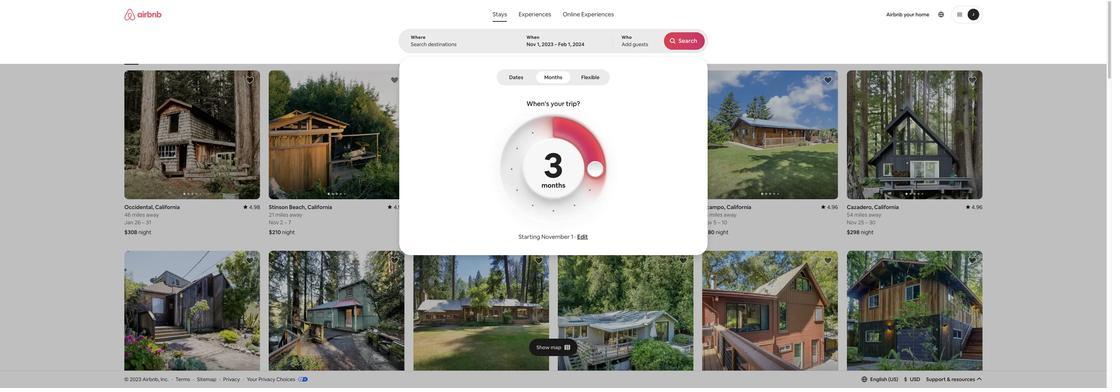 Task type: vqa. For each thing, say whether or not it's contained in the screenshot.
GROUP
yes



Task type: describe. For each thing, give the bounding box(es) containing it.
4.98
[[249, 204, 260, 211]]

off-the-grid
[[540, 54, 565, 60]]

1
[[571, 234, 574, 241]]

airbnb,
[[143, 377, 160, 383]]

12
[[569, 219, 574, 226]]

miles for 62
[[565, 212, 578, 219]]

online experiences
[[563, 11, 614, 18]]

$ usd
[[904, 377, 921, 383]]

november
[[542, 234, 570, 241]]

usd
[[910, 377, 921, 383]]

4.96 for acampo, california 55 miles away nov 5 – 10 $180 night
[[827, 204, 838, 211]]

jan
[[124, 219, 133, 226]]

2
[[280, 219, 283, 226]]

support & resources button
[[927, 377, 983, 383]]

guests
[[633, 41, 649, 48]]

add to wishlist: guerneville, california image
[[968, 257, 977, 265]]

nov inside stinson beach, california 21 miles away nov 2 – 7 $210 night
[[269, 219, 279, 226]]

add
[[622, 41, 632, 48]]

where
[[411, 35, 426, 40]]

$
[[904, 377, 908, 383]]

– for cobb, california 62 miles away nov 12 – 17 $160 night
[[576, 219, 578, 226]]

26
[[134, 219, 141, 226]]

4.99 out of 5 average rating image
[[388, 204, 405, 211]]

support & resources
[[927, 377, 976, 383]]

© 2023 airbnb, inc. ·
[[124, 377, 173, 383]]

dates button
[[498, 71, 534, 84]]

show
[[537, 345, 550, 351]]

30
[[869, 219, 876, 226]]

(us)
[[889, 377, 899, 383]]

night for $308
[[138, 229, 151, 236]]

national
[[683, 54, 700, 60]]

add to wishlist: santa cruz, california image
[[246, 257, 254, 265]]

cazadero, california 54 miles away nov 25 – 30 $298 night
[[847, 204, 899, 236]]

edit
[[577, 234, 588, 241]]

add to wishlist: guerneville, california image
[[824, 257, 832, 265]]

sitemap link
[[197, 377, 216, 383]]

california for acampo, california 55 miles away nov 5 – 10 $180 night
[[727, 204, 752, 211]]

4.96 out of 5 average rating image for cazadero, california 54 miles away nov 25 – 30 $298 night
[[966, 204, 983, 211]]

miles for 55
[[710, 212, 723, 219]]

experiences inside online experiences link
[[582, 11, 614, 18]]

california inside stinson beach, california 21 miles away nov 2 – 7 $210 night
[[307, 204, 332, 211]]

occidental, california 46 miles away jan 26 – 31 $308 night
[[124, 204, 180, 236]]

10
[[722, 219, 727, 226]]

terms link
[[176, 377, 190, 383]]

occidental,
[[124, 204, 154, 211]]

skiing
[[512, 54, 524, 60]]

4.98 out of 5 average rating image
[[243, 204, 260, 211]]

· right inc.
[[172, 377, 173, 383]]

54
[[847, 212, 853, 219]]

nov for cobb,
[[558, 219, 568, 226]]

airbnb your home link
[[882, 7, 934, 22]]

$308
[[124, 229, 137, 236]]

46
[[124, 212, 131, 219]]

2024
[[573, 41, 585, 48]]

grid
[[557, 54, 565, 60]]

your
[[247, 377, 258, 383]]

acampo, california 55 miles away nov 5 – 10 $180 night
[[702, 204, 752, 236]]

· right terms
[[193, 377, 194, 383]]

2 privacy from the left
[[259, 377, 275, 383]]

who
[[622, 35, 632, 40]]

– inside stinson beach, california 21 miles away nov 2 – 7 $210 night
[[284, 219, 287, 226]]

when
[[527, 35, 540, 40]]

airbnb your home
[[887, 11, 930, 18]]

cobb, california 62 miles away nov 12 – 17 $160 night
[[558, 204, 599, 236]]

english (us) button
[[862, 377, 899, 383]]

4.96 out of 5 average rating image for acampo, california 55 miles away nov 5 – 10 $180 night
[[821, 204, 838, 211]]

5
[[714, 219, 717, 226]]

0 horizontal spatial 2023
[[130, 377, 141, 383]]

choices
[[276, 377, 295, 383]]

night for $298
[[861, 229, 874, 236]]

sitemap
[[197, 377, 216, 383]]

away for acampo,
[[724, 212, 737, 219]]

starting
[[519, 234, 540, 241]]

4.99
[[394, 204, 405, 211]]

55
[[702, 212, 708, 219]]

$180
[[702, 229, 715, 236]]

homes
[[482, 54, 496, 60]]

7
[[288, 219, 291, 226]]

21
[[269, 212, 274, 219]]

california for cazadero, california 54 miles away nov 25 – 30 $298 night
[[874, 204, 899, 211]]

home
[[916, 11, 930, 18]]

airbnb
[[887, 11, 903, 18]]

online
[[563, 11, 580, 18]]

when nov 1, 2023 – feb 1, 2024
[[527, 35, 585, 48]]

away for cazadero,
[[869, 212, 882, 219]]

add to wishlist: acampo, california image
[[824, 76, 832, 85]]

flexible button
[[573, 71, 609, 84]]

1 privacy from the left
[[223, 377, 240, 383]]

– inside when nov 1, 2023 – feb 1, 2024
[[555, 41, 557, 48]]

beach,
[[289, 204, 306, 211]]

miles inside stinson beach, california 21 miles away nov 2 – 7 $210 night
[[275, 212, 288, 219]]

months button
[[536, 71, 571, 84]]

· inside the stays "tab panel"
[[575, 234, 576, 241]]

stays
[[493, 11, 507, 18]]

night for $160
[[571, 229, 584, 236]]

map
[[551, 345, 562, 351]]

inc.
[[161, 377, 169, 383]]

away for occidental,
[[146, 212, 159, 219]]

stinson
[[269, 204, 288, 211]]

17
[[579, 219, 585, 226]]

stinson beach, california 21 miles away nov 2 – 7 $210 night
[[269, 204, 332, 236]]

31
[[146, 219, 151, 226]]



Task type: locate. For each thing, give the bounding box(es) containing it.
california for cobb, california 62 miles away nov 12 – 17 $160 night
[[575, 204, 599, 211]]

california inside cobb, california 62 miles away nov 12 – 17 $160 night
[[575, 204, 599, 211]]

night down 17
[[571, 229, 584, 236]]

terms
[[176, 377, 190, 383]]

trip?
[[566, 100, 580, 108]]

1 vertical spatial your
[[551, 100, 565, 108]]

flexible
[[582, 74, 600, 81]]

miles up 12
[[565, 212, 578, 219]]

5 miles from the left
[[854, 212, 867, 219]]

25
[[858, 219, 864, 226]]

play
[[447, 54, 455, 60]]

amazing pools
[[577, 54, 607, 60]]

terms · sitemap · privacy ·
[[176, 377, 244, 383]]

– for cazadero, california 54 miles away nov 25 – 30 $298 night
[[865, 219, 868, 226]]

2023
[[542, 41, 554, 48], [130, 377, 141, 383]]

privacy
[[223, 377, 240, 383], [259, 377, 275, 383]]

2 night from the left
[[282, 229, 295, 236]]

months
[[542, 181, 565, 190]]

add to wishlist: stinson beach, california image
[[390, 76, 399, 85]]

add to wishlist: forestville, california image
[[679, 257, 688, 265]]

None search field
[[399, 0, 708, 256]]

0 vertical spatial your
[[904, 11, 915, 18]]

trending
[[620, 54, 638, 60]]

nov for cazadero,
[[847, 219, 857, 226]]

group containing off-the-grid
[[124, 36, 858, 65]]

nov down the "54"
[[847, 219, 857, 226]]

5 away from the left
[[869, 212, 882, 219]]

miles up 26 on the bottom of the page
[[132, 212, 145, 219]]

stays tab panel
[[399, 29, 708, 256]]

tiny
[[473, 54, 481, 60]]

– right 5
[[718, 219, 721, 226]]

night
[[138, 229, 151, 236], [282, 229, 295, 236], [571, 229, 584, 236], [716, 229, 729, 236], [861, 229, 874, 236]]

miles up 25
[[854, 212, 867, 219]]

1 horizontal spatial your
[[904, 11, 915, 18]]

miles inside cazadero, california 54 miles away nov 25 – 30 $298 night
[[854, 212, 867, 219]]

your left home at the right
[[904, 11, 915, 18]]

2023 right ©
[[130, 377, 141, 383]]

1 miles from the left
[[132, 212, 145, 219]]

1 horizontal spatial 4.96
[[972, 204, 983, 211]]

away inside stinson beach, california 21 miles away nov 2 – 7 $210 night
[[290, 212, 302, 219]]

4 night from the left
[[716, 229, 729, 236]]

–
[[555, 41, 557, 48], [142, 219, 145, 226], [284, 219, 287, 226], [576, 219, 578, 226], [718, 219, 721, 226], [865, 219, 868, 226]]

night inside acampo, california 55 miles away nov 5 – 10 $180 night
[[716, 229, 729, 236]]

$298
[[847, 229, 860, 236]]

– for acampo, california 55 miles away nov 5 – 10 $180 night
[[718, 219, 721, 226]]

when's
[[527, 100, 549, 108]]

miles for 54
[[854, 212, 867, 219]]

nov for acampo,
[[702, 219, 712, 226]]

nov left the 2
[[269, 219, 279, 226]]

nov left 5
[[702, 219, 712, 226]]

– inside the occidental, california 46 miles away jan 26 – 31 $308 night
[[142, 219, 145, 226]]

add to wishlist: garden valley, california image
[[535, 76, 543, 85]]

resources
[[952, 377, 976, 383]]

1 night from the left
[[138, 229, 151, 236]]

62
[[558, 212, 564, 219]]

your privacy choices link
[[247, 377, 308, 384]]

add to wishlist: somerset, california image
[[535, 257, 543, 265]]

miles inside acampo, california 55 miles away nov 5 – 10 $180 night
[[710, 212, 723, 219]]

california up 10 on the right bottom
[[727, 204, 752, 211]]

privacy left the your
[[223, 377, 240, 383]]

4.89
[[538, 204, 549, 211]]

nov inside acampo, california 55 miles away nov 5 – 10 $180 night
[[702, 219, 712, 226]]

4.96 for cazadero, california 54 miles away nov 25 – 30 $298 night
[[972, 204, 983, 211]]

2 california from the left
[[307, 204, 332, 211]]

– left feb
[[555, 41, 557, 48]]

your inside the stays "tab panel"
[[551, 100, 565, 108]]

·
[[575, 234, 576, 241], [172, 377, 173, 383], [193, 377, 194, 383], [219, 377, 220, 383], [243, 377, 244, 383]]

2 4.96 from the left
[[972, 204, 983, 211]]

show map button
[[529, 339, 578, 357]]

1 horizontal spatial experiences
[[582, 11, 614, 18]]

3 miles from the left
[[565, 212, 578, 219]]

2 1, from the left
[[568, 41, 572, 48]]

night down the 30
[[861, 229, 874, 236]]

4.96 out of 5 average rating image
[[821, 204, 838, 211], [966, 204, 983, 211]]

1 horizontal spatial 2023
[[542, 41, 554, 48]]

nov inside cazadero, california 54 miles away nov 25 – 30 $298 night
[[847, 219, 857, 226]]

california right occidental,
[[155, 204, 180, 211]]

1 4.96 out of 5 average rating image from the left
[[821, 204, 838, 211]]

1 vertical spatial 2023
[[130, 377, 141, 383]]

nov inside cobb, california 62 miles away nov 12 – 17 $160 night
[[558, 219, 568, 226]]

2 experiences from the left
[[582, 11, 614, 18]]

california up the 30
[[874, 204, 899, 211]]

tab list
[[498, 69, 609, 85]]

california for occidental, california 46 miles away jan 26 – 31 $308 night
[[155, 204, 180, 211]]

english (us)
[[871, 377, 899, 383]]

4.96
[[827, 204, 838, 211], [972, 204, 983, 211]]

experiences
[[519, 11, 551, 18], [582, 11, 614, 18]]

california right beach,
[[307, 204, 332, 211]]

lakefront
[[409, 54, 429, 60]]

nov inside when nov 1, 2023 – feb 1, 2024
[[527, 41, 536, 48]]

the-
[[548, 54, 557, 60]]

your left trip? on the top right of the page
[[551, 100, 565, 108]]

night inside cazadero, california 54 miles away nov 25 – 30 $298 night
[[861, 229, 874, 236]]

0 horizontal spatial 4.96
[[827, 204, 838, 211]]

4 away from the left
[[724, 212, 737, 219]]

away up the 30
[[869, 212, 882, 219]]

night down 7
[[282, 229, 295, 236]]

add to wishlist: camp meeker, california image
[[390, 257, 399, 265]]

profile element
[[626, 0, 983, 29]]

5 night from the left
[[861, 229, 874, 236]]

$160
[[558, 229, 570, 236]]

1 experiences from the left
[[519, 11, 551, 18]]

add to wishlist: occidental, california image
[[246, 76, 254, 85]]

5 california from the left
[[874, 204, 899, 211]]

miles inside the occidental, california 46 miles away jan 26 – 31 $308 night
[[132, 212, 145, 219]]

pools
[[596, 54, 607, 60]]

2023 up off-
[[542, 41, 554, 48]]

away inside acampo, california 55 miles away nov 5 – 10 $180 night
[[724, 212, 737, 219]]

&
[[947, 377, 951, 383]]

Where field
[[411, 41, 506, 48]]

4.89 out of 5 average rating image
[[532, 204, 549, 211]]

– left 17
[[576, 219, 578, 226]]

2023 inside when nov 1, 2023 – feb 1, 2024
[[542, 41, 554, 48]]

3
[[544, 142, 563, 188]]

1, right feb
[[568, 41, 572, 48]]

cazadero,
[[847, 204, 873, 211]]

3 california from the left
[[575, 204, 599, 211]]

group
[[124, 36, 858, 65], [124, 71, 260, 200], [269, 71, 540, 200], [413, 71, 685, 200], [558, 71, 694, 200], [702, 71, 838, 200], [847, 71, 1113, 200], [124, 251, 260, 380], [269, 251, 405, 380], [413, 251, 685, 380], [558, 251, 830, 380], [702, 251, 974, 380], [847, 251, 983, 380]]

miles up 5
[[710, 212, 723, 219]]

0 horizontal spatial experiences
[[519, 11, 551, 18]]

1 1, from the left
[[537, 41, 541, 48]]

– inside cobb, california 62 miles away nov 12 – 17 $160 night
[[576, 219, 578, 226]]

acampo,
[[702, 204, 726, 211]]

tab list inside the stays "tab panel"
[[498, 69, 609, 85]]

when's your trip?
[[527, 100, 580, 108]]

2 away from the left
[[290, 212, 302, 219]]

away down beach,
[[290, 212, 302, 219]]

0 vertical spatial 2023
[[542, 41, 554, 48]]

©
[[124, 377, 129, 383]]

1 away from the left
[[146, 212, 159, 219]]

away inside cazadero, california 54 miles away nov 25 – 30 $298 night
[[869, 212, 882, 219]]

– inside cazadero, california 54 miles away nov 25 – 30 $298 night
[[865, 219, 868, 226]]

experiences up when
[[519, 11, 551, 18]]

night down 10 on the right bottom
[[716, 229, 729, 236]]

dates
[[509, 74, 523, 81]]

0 horizontal spatial privacy
[[223, 377, 240, 383]]

0 horizontal spatial your
[[551, 100, 565, 108]]

miles up the 2
[[275, 212, 288, 219]]

your inside profile element
[[904, 11, 915, 18]]

– for occidental, california 46 miles away jan 26 – 31 $308 night
[[142, 219, 145, 226]]

night inside the occidental, california 46 miles away jan 26 – 31 $308 night
[[138, 229, 151, 236]]

miles for 46
[[132, 212, 145, 219]]

nov down when
[[527, 41, 536, 48]]

california
[[155, 204, 180, 211], [307, 204, 332, 211], [575, 204, 599, 211], [727, 204, 752, 211], [874, 204, 899, 211]]

california inside acampo, california 55 miles away nov 5 – 10 $180 night
[[727, 204, 752, 211]]

· left privacy link
[[219, 377, 220, 383]]

nov down 62 in the bottom of the page
[[558, 219, 568, 226]]

0 horizontal spatial 4.96 out of 5 average rating image
[[821, 204, 838, 211]]

2 miles from the left
[[275, 212, 288, 219]]

night inside cobb, california 62 miles away nov 12 – 17 $160 night
[[571, 229, 584, 236]]

starting november 1 · edit
[[519, 234, 588, 241]]

amazing
[[577, 54, 595, 60]]

months
[[545, 74, 563, 81]]

english
[[871, 377, 888, 383]]

privacy link
[[223, 377, 240, 383]]

1, down when
[[537, 41, 541, 48]]

3 night from the left
[[571, 229, 584, 236]]

add to wishlist: cazadero, california image
[[968, 76, 977, 85]]

california inside cazadero, california 54 miles away nov 25 – 30 $298 night
[[874, 204, 899, 211]]

tiny homes
[[473, 54, 496, 60]]

privacy right the your
[[259, 377, 275, 383]]

away up 17
[[580, 212, 592, 219]]

tab list containing dates
[[498, 69, 609, 85]]

away inside the occidental, california 46 miles away jan 26 – 31 $308 night
[[146, 212, 159, 219]]

1 california from the left
[[155, 204, 180, 211]]

parks
[[701, 54, 712, 60]]

what can we help you find? tab list
[[487, 7, 557, 22]]

4 miles from the left
[[710, 212, 723, 219]]

away up the 31 on the left of page
[[146, 212, 159, 219]]

· left the your
[[243, 377, 244, 383]]

4 california from the left
[[727, 204, 752, 211]]

your for when's
[[551, 100, 565, 108]]

night down the 31 on the left of page
[[138, 229, 151, 236]]

support
[[927, 377, 946, 383]]

california up 17
[[575, 204, 599, 211]]

edit button
[[577, 234, 588, 241]]

2 4.96 out of 5 average rating image from the left
[[966, 204, 983, 211]]

1 4.96 from the left
[[827, 204, 838, 211]]

night for $180
[[716, 229, 729, 236]]

0 horizontal spatial 1,
[[537, 41, 541, 48]]

experiences right 'online'
[[582, 11, 614, 18]]

nov
[[527, 41, 536, 48], [269, 219, 279, 226], [558, 219, 568, 226], [702, 219, 712, 226], [847, 219, 857, 226]]

experiences inside experiences button
[[519, 11, 551, 18]]

online experiences link
[[557, 7, 620, 22]]

stays button
[[487, 7, 513, 22]]

off-
[[540, 54, 548, 60]]

vineyards
[[651, 54, 671, 60]]

cobb,
[[558, 204, 573, 211]]

away inside cobb, california 62 miles away nov 12 – 17 $160 night
[[580, 212, 592, 219]]

– left the 31 on the left of page
[[142, 219, 145, 226]]

1 horizontal spatial 4.96 out of 5 average rating image
[[966, 204, 983, 211]]

· right "1"
[[575, 234, 576, 241]]

miles inside cobb, california 62 miles away nov 12 – 17 $160 night
[[565, 212, 578, 219]]

your privacy choices
[[247, 377, 295, 383]]

your for airbnb
[[904, 11, 915, 18]]

away for cobb,
[[580, 212, 592, 219]]

experiences button
[[513, 7, 557, 22]]

1 horizontal spatial privacy
[[259, 377, 275, 383]]

– left 7
[[284, 219, 287, 226]]

none search field containing 3
[[399, 0, 708, 256]]

– right 25
[[865, 219, 868, 226]]

night inside stinson beach, california 21 miles away nov 2 – 7 $210 night
[[282, 229, 295, 236]]

away up 10 on the right bottom
[[724, 212, 737, 219]]

1 horizontal spatial 1,
[[568, 41, 572, 48]]

away
[[146, 212, 159, 219], [290, 212, 302, 219], [580, 212, 592, 219], [724, 212, 737, 219], [869, 212, 882, 219]]

california inside the occidental, california 46 miles away jan 26 – 31 $308 night
[[155, 204, 180, 211]]

3 away from the left
[[580, 212, 592, 219]]

1,
[[537, 41, 541, 48], [568, 41, 572, 48]]

– inside acampo, california 55 miles away nov 5 – 10 $180 night
[[718, 219, 721, 226]]



